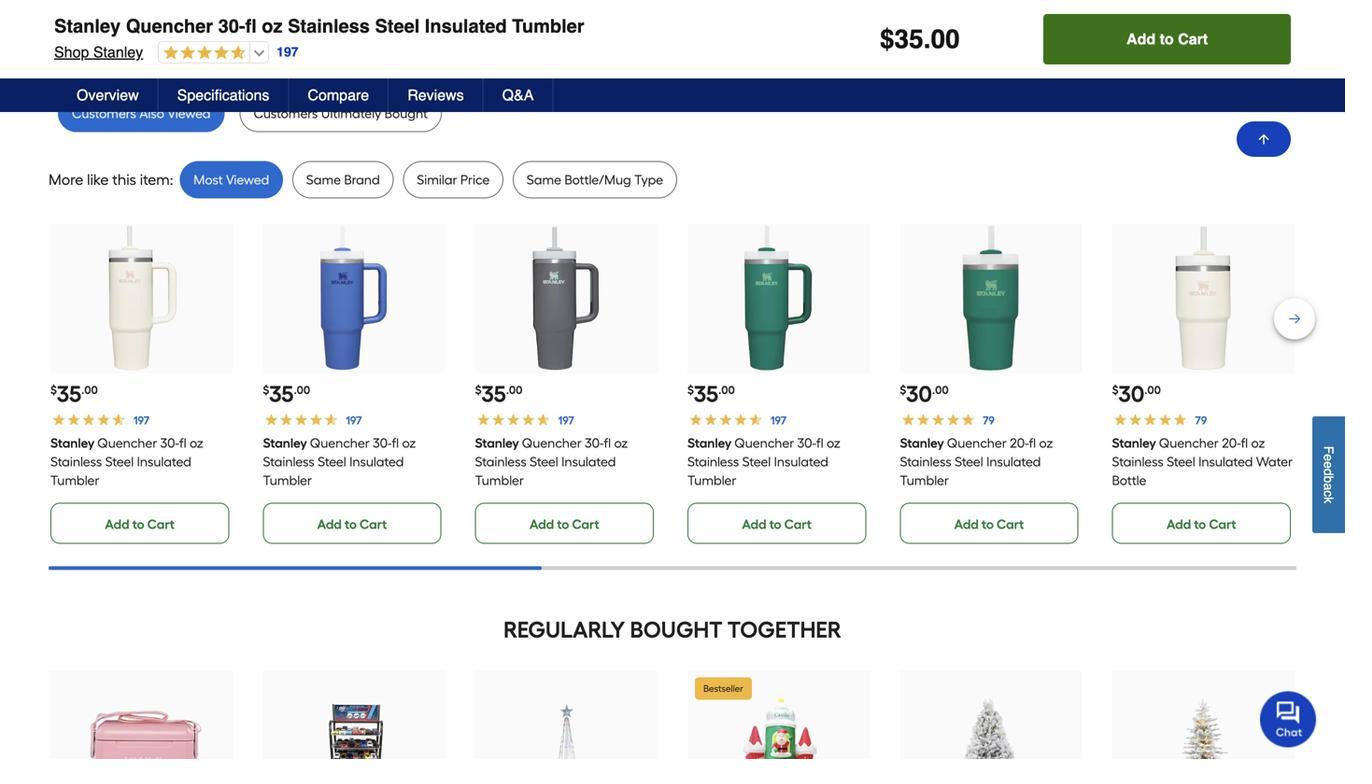 Task type: vqa. For each thing, say whether or not it's contained in the screenshot.


Task type: describe. For each thing, give the bounding box(es) containing it.
$ 30 .00 for quencher 20-fl oz stainless steel insulated water bottle
[[1112, 380, 1161, 408]]

similar
[[417, 172, 457, 188]]

fl inside 'stanley quencher 30-fl oz stainless steel insulated tumbler item # 5230208 | model # 10-10827-091'
[[240, 8, 251, 29]]

6 .00 from the left
[[1144, 383, 1161, 397]]

reviews
[[407, 86, 464, 104]]

stainless inside 'stanley quencher 30-fl oz stainless steel insulated tumbler item # 5230208 | model # 10-10827-091'
[[282, 8, 364, 29]]

3 quencher 30-fl oz stainless steel insulated tumbler from the left
[[475, 435, 628, 488]]

4 35 list item from the left
[[687, 224, 870, 544]]

heart outline image
[[312, 57, 335, 79]]

f e e d b a c k button
[[1312, 416, 1345, 533]]

c
[[1321, 490, 1336, 497]]

q&a button
[[484, 78, 553, 112]]

compare button
[[289, 78, 389, 112]]

also
[[139, 105, 164, 121]]

b
[[1321, 476, 1336, 483]]

20- for quencher 20-fl oz stainless steel insulated tumbler
[[1010, 435, 1029, 451]]

2 $ 35 .00 from the left
[[263, 380, 310, 408]]

item number 5 2 3 0 2 0 8 and model number 1 0 - 1 0 8 2 7 - 0 9 1 element
[[49, 34, 1296, 52]]

same for same bottle/mug type
[[527, 172, 561, 188]]

same for same brand
[[306, 172, 341, 188]]

stanley quencher 20-fl oz stainless steel insulated water bottle image
[[1130, 225, 1276, 371]]

customers ultimately bought
[[254, 105, 428, 121]]

fl inside quencher 20-fl oz stainless steel insulated water bottle
[[1241, 435, 1248, 451]]

customers for customers ultimately bought
[[254, 105, 318, 121]]

alpine corporation 7.2-ft pre-lit silver artificial christmas tree with led lights image
[[493, 699, 639, 759]]

stanley quencher 30-fl oz stainless steel insulated tumbler
[[54, 15, 584, 37]]

197 for 4.6 stars "image" above specifications
[[277, 45, 298, 59]]

bought
[[630, 616, 723, 643]]

like
[[87, 171, 109, 189]]

fraser hill farm 7.5-ft mountain pine pre-lit flocked white artificial christmas tree with led lights image
[[1130, 699, 1276, 759]]

a
[[1321, 483, 1336, 490]]

steel inside quencher 20-fl oz stainless steel insulated water bottle
[[1167, 454, 1196, 470]]

stainless inside quencher 20-fl oz stainless steel insulated tumbler
[[900, 454, 951, 470]]

water
[[1256, 454, 1293, 470]]

00
[[931, 24, 960, 54]]

steel inside 'stanley quencher 30-fl oz stainless steel insulated tumbler item # 5230208 | model # 10-10827-091'
[[369, 8, 414, 29]]

tumbler inside quencher 20-fl oz stainless steel insulated tumbler
[[900, 472, 949, 488]]

add to cart link for 4th 35 list item from the right
[[50, 503, 229, 544]]

1 # from the left
[[78, 35, 85, 50]]

d
[[1321, 469, 1336, 476]]

shop for 4.6 stars "image" above specifications
[[54, 43, 89, 61]]

add to cart link for 1st 30 list item from right
[[1112, 503, 1291, 544]]

stanley quencher 30-fl oz stainless steel insulated tumbler item # 5230208 | model # 10-10827-091
[[49, 8, 579, 50]]

ultimately
[[321, 105, 381, 121]]

add to cart link for 2nd 35 list item
[[263, 503, 441, 544]]

k
[[1321, 497, 1336, 504]]

bottle
[[1112, 472, 1147, 488]]

3 .00 from the left
[[506, 383, 523, 397]]

1 .00 from the left
[[81, 383, 98, 397]]

most
[[194, 172, 223, 188]]

similar price
[[417, 172, 490, 188]]

1 e from the top
[[1321, 454, 1336, 461]]

item
[[140, 171, 170, 189]]

20- for quencher 20-fl oz stainless steel insulated water bottle
[[1222, 435, 1241, 451]]

same brand
[[306, 172, 380, 188]]

stanley quencher 20-fl oz stainless steel insulated tumbler image
[[918, 225, 1064, 371]]

f
[[1321, 446, 1336, 454]]

stanley quencher 30-fl oz stainless steel insulated tumbler image for third 35 list item
[[493, 225, 639, 371]]

f e e d b a c k
[[1321, 446, 1336, 504]]

quencher 20-fl oz stainless steel insulated water bottle
[[1112, 435, 1293, 488]]

tumbler inside 'stanley quencher 30-fl oz stainless steel insulated tumbler item # 5230208 | model # 10-10827-091'
[[506, 8, 579, 29]]

cart inside button
[[1178, 30, 1208, 48]]

bestseller
[[703, 683, 743, 694]]

oz inside quencher 20-fl oz stainless steel insulated water bottle
[[1251, 435, 1265, 451]]

regularly
[[504, 616, 625, 643]]



Task type: locate. For each thing, give the bounding box(es) containing it.
35 list item
[[50, 224, 233, 544], [263, 224, 445, 544], [475, 224, 658, 544], [687, 224, 870, 544]]

same left bottle/mug
[[527, 172, 561, 188]]

customers for customers also viewed
[[72, 105, 136, 121]]

arrow up image
[[1256, 132, 1271, 147]]

shop stanley
[[54, 43, 143, 61], [49, 59, 137, 77]]

4 add to cart link from the left
[[687, 503, 866, 544]]

type
[[634, 172, 663, 188]]

30 up quencher 20-fl oz stainless steel insulated tumbler
[[906, 380, 932, 408]]

e up b
[[1321, 461, 1336, 469]]

to
[[1160, 30, 1174, 48], [132, 516, 144, 532], [345, 516, 357, 532], [557, 516, 569, 532], [769, 516, 781, 532], [982, 516, 994, 532], [1194, 516, 1206, 532]]

cart
[[1178, 30, 1208, 48], [147, 516, 175, 532], [360, 516, 387, 532], [572, 516, 599, 532], [784, 516, 812, 532], [997, 516, 1024, 532], [1209, 516, 1236, 532]]

# right model
[[187, 35, 194, 50]]

4 $ 35 .00 from the left
[[687, 380, 735, 408]]

1 same from the left
[[306, 172, 341, 188]]

3 stanley quencher 30-fl oz stainless steel insulated tumbler image from the left
[[493, 225, 639, 371]]

viewed right "most"
[[226, 172, 269, 188]]

e
[[1321, 454, 1336, 461], [1321, 461, 1336, 469]]

4.6 stars image up specifications
[[159, 45, 246, 62]]

197 for 4.6 stars "image" underneath the 10-
[[271, 59, 293, 74]]

1 $ 30 .00 from the left
[[900, 380, 949, 408]]

1 horizontal spatial $ 30 .00
[[1112, 380, 1161, 408]]

30
[[906, 380, 932, 408], [1119, 380, 1144, 408]]

091
[[254, 35, 276, 50]]

30 up bottle
[[1119, 380, 1144, 408]]

1 horizontal spatial 30
[[1119, 380, 1144, 408]]

brand
[[344, 172, 380, 188]]

3 $ 35 .00 from the left
[[475, 380, 523, 408]]

oz
[[256, 8, 277, 29], [262, 15, 283, 37], [190, 435, 203, 451], [402, 435, 416, 451], [614, 435, 628, 451], [827, 435, 840, 451], [1039, 435, 1053, 451], [1251, 435, 1265, 451]]

0 horizontal spatial viewed
[[167, 105, 211, 121]]

together
[[727, 616, 842, 643]]

2 quencher 30-fl oz stainless steel insulated tumbler from the left
[[263, 435, 416, 488]]

oz inside quencher 20-fl oz stainless steel insulated tumbler
[[1039, 435, 1053, 451]]

1 horizontal spatial 20-
[[1222, 435, 1241, 451]]

regularly bought together heading
[[49, 611, 1296, 649]]

197
[[277, 45, 298, 59], [271, 59, 293, 74]]

quencher inside 'stanley quencher 30-fl oz stainless steel insulated tumbler item # 5230208 | model # 10-10827-091'
[[120, 8, 207, 29]]

oz inside 'stanley quencher 30-fl oz stainless steel insulated tumbler item # 5230208 | model # 10-10827-091'
[[256, 8, 277, 29]]

$
[[880, 24, 894, 54], [50, 383, 57, 397], [263, 383, 269, 397], [475, 383, 482, 397], [687, 383, 694, 397], [900, 383, 906, 397], [1112, 383, 1119, 397]]

price
[[460, 172, 490, 188]]

shop down item
[[49, 59, 83, 77]]

4 stanley quencher 30-fl oz stainless steel insulated tumbler image from the left
[[706, 225, 852, 371]]

stanley quencher 30-fl oz stainless steel insulated tumbler image for 1st 35 list item from the right
[[706, 225, 852, 371]]

insulated
[[419, 8, 501, 29], [425, 15, 507, 37], [137, 454, 191, 470], [349, 454, 404, 470], [562, 454, 616, 470], [774, 454, 828, 470], [986, 454, 1041, 470], [1199, 454, 1253, 470]]

1 customers from the left
[[72, 105, 136, 121]]

0 horizontal spatial 30 list item
[[900, 224, 1082, 544]]

0 horizontal spatial $ 30 .00
[[900, 380, 949, 408]]

customers down 'overview'
[[72, 105, 136, 121]]

insulated inside quencher 20-fl oz stainless steel insulated tumbler
[[986, 454, 1041, 470]]

1 30 from the left
[[906, 380, 932, 408]]

tumbler
[[506, 8, 579, 29], [512, 15, 584, 37], [50, 472, 99, 488], [263, 472, 312, 488], [475, 472, 524, 488], [687, 472, 736, 488], [900, 472, 949, 488]]

more like this item :
[[49, 171, 173, 189]]

add to cart
[[1127, 30, 1208, 48], [105, 516, 175, 532], [317, 516, 387, 532], [530, 516, 599, 532], [742, 516, 812, 532], [954, 516, 1024, 532], [1167, 516, 1236, 532]]

reviews button
[[389, 78, 484, 112]]

shop up 'overview'
[[54, 43, 89, 61]]

:
[[170, 171, 173, 189]]

stanley inside 'stanley quencher 30-fl oz stainless steel insulated tumbler item # 5230208 | model # 10-10827-091'
[[49, 8, 115, 29]]

item
[[49, 35, 74, 50]]

model
[[148, 35, 183, 50]]

shop stanley up 'overview'
[[54, 43, 143, 61]]

to inside button
[[1160, 30, 1174, 48]]

shop stanley for 4.6 stars "image" above specifications
[[54, 43, 143, 61]]

chat invite button image
[[1260, 691, 1317, 748]]

shop stanley for 4.6 stars "image" underneath the 10-
[[49, 59, 137, 77]]

3 add to cart link from the left
[[475, 503, 654, 544]]

stainless inside quencher 20-fl oz stainless steel insulated water bottle
[[1112, 454, 1164, 470]]

4 .00 from the left
[[718, 383, 735, 397]]

add inside button
[[1127, 30, 1156, 48]]

quencher inside quencher 20-fl oz stainless steel insulated water bottle
[[1159, 435, 1219, 451]]

30- inside 'stanley quencher 30-fl oz stainless steel insulated tumbler item # 5230208 | model # 10-10827-091'
[[213, 8, 240, 29]]

steel
[[369, 8, 414, 29], [375, 15, 420, 37], [105, 454, 134, 470], [318, 454, 346, 470], [530, 454, 558, 470], [742, 454, 771, 470], [955, 454, 983, 470], [1167, 454, 1196, 470]]

$ 30 .00 up quencher 20-fl oz stainless steel insulated tumbler
[[900, 380, 949, 408]]

$ 35 .00
[[50, 380, 98, 408], [263, 380, 310, 408], [475, 380, 523, 408], [687, 380, 735, 408]]

10827-
[[213, 35, 254, 50]]

2 30 from the left
[[1119, 380, 1144, 408]]

1 quencher 30-fl oz stainless steel insulated tumbler from the left
[[50, 435, 203, 488]]

add to cart link for 1st 35 list item from the right
[[687, 503, 866, 544]]

customers
[[72, 105, 136, 121], [254, 105, 318, 121]]

5230208
[[85, 35, 136, 50]]

1 30 list item from the left
[[900, 224, 1082, 544]]

this
[[112, 171, 136, 189]]

specifications button
[[158, 78, 289, 112]]

0 horizontal spatial customers
[[72, 105, 136, 121]]

most viewed
[[194, 172, 269, 188]]

1 $ 35 .00 from the left
[[50, 380, 98, 408]]

bestseller link
[[687, 671, 870, 759]]

30 for quencher 20-fl oz stainless steel insulated tumbler
[[906, 380, 932, 408]]

fraser hill farm 10 ft tall prelit candy castle inflatable image
[[706, 699, 852, 759]]

steel inside quencher 20-fl oz stainless steel insulated tumbler
[[955, 454, 983, 470]]

regularly bought together
[[504, 616, 842, 643]]

add to cart inside button
[[1127, 30, 1208, 48]]

2 add to cart link from the left
[[263, 503, 441, 544]]

2 customers from the left
[[254, 105, 318, 121]]

0 horizontal spatial 30
[[906, 380, 932, 408]]

quencher 30-fl oz stainless steel insulated tumbler
[[50, 435, 203, 488], [263, 435, 416, 488], [475, 435, 628, 488], [687, 435, 840, 488]]

1 stanley quencher 30-fl oz stainless steel insulated tumbler image from the left
[[69, 225, 215, 371]]

1 horizontal spatial viewed
[[226, 172, 269, 188]]

add to cart link
[[50, 503, 229, 544], [263, 503, 441, 544], [475, 503, 654, 544], [687, 503, 866, 544], [900, 503, 1079, 544], [1112, 503, 1291, 544]]

2 $ 30 .00 from the left
[[1112, 380, 1161, 408]]

fl inside quencher 20-fl oz stainless steel insulated tumbler
[[1029, 435, 1036, 451]]

0 vertical spatial viewed
[[167, 105, 211, 121]]

customers down compare
[[254, 105, 318, 121]]

same left brand
[[306, 172, 341, 188]]

2 same from the left
[[527, 172, 561, 188]]

1 horizontal spatial #
[[187, 35, 194, 50]]

insulated inside 'stanley quencher 30-fl oz stainless steel insulated tumbler item # 5230208 | model # 10-10827-091'
[[419, 8, 501, 29]]

quencher inside quencher 20-fl oz stainless steel insulated tumbler
[[947, 435, 1007, 451]]

same bottle/mug type
[[527, 172, 663, 188]]

shop stanley down 5230208
[[49, 59, 137, 77]]

.00
[[81, 383, 98, 397], [294, 383, 310, 397], [506, 383, 523, 397], [718, 383, 735, 397], [932, 383, 949, 397], [1144, 383, 1161, 397]]

$ 35 . 00
[[880, 24, 960, 54]]

20- inside quencher 20-fl oz stainless steel insulated water bottle
[[1222, 435, 1241, 451]]

6 add to cart link from the left
[[1112, 503, 1291, 544]]

2 stanley quencher 30-fl oz stainless steel insulated tumbler image from the left
[[281, 225, 427, 371]]

1 20- from the left
[[1010, 435, 1029, 451]]

4 quencher 30-fl oz stainless steel insulated tumbler from the left
[[687, 435, 840, 488]]

3 35 list item from the left
[[475, 224, 658, 544]]

2 35 list item from the left
[[263, 224, 445, 544]]

stanley quencher 30-fl oz stainless steel insulated tumbler image for 4th 35 list item from the right
[[69, 225, 215, 371]]

1 35 list item from the left
[[50, 224, 233, 544]]

$ 30 .00 up bottle
[[1112, 380, 1161, 408]]

bought
[[385, 105, 428, 121]]

overview button
[[58, 78, 158, 112]]

4.6 stars image
[[159, 45, 246, 62], [153, 60, 240, 77]]

2 30 list item from the left
[[1112, 224, 1295, 544]]

viewed
[[167, 105, 211, 121], [226, 172, 269, 188]]

35
[[894, 24, 924, 54], [57, 380, 81, 408], [269, 380, 294, 408], [482, 380, 506, 408], [694, 380, 718, 408]]

#
[[78, 35, 85, 50], [187, 35, 194, 50]]

compare
[[308, 86, 369, 104]]

stanley quencher 30-fl oz stainless steel insulated tumbler image
[[69, 225, 215, 371], [281, 225, 427, 371], [493, 225, 639, 371], [706, 225, 852, 371]]

shop for 4.6 stars "image" underneath the 10-
[[49, 59, 83, 77]]

add to cart link for 2nd 30 list item from the right
[[900, 503, 1079, 544]]

# right item
[[78, 35, 85, 50]]

quencher
[[120, 8, 207, 29], [126, 15, 213, 37], [97, 435, 157, 451], [310, 435, 370, 451], [522, 435, 582, 451], [734, 435, 794, 451], [947, 435, 1007, 451], [1159, 435, 1219, 451]]

stainless
[[282, 8, 364, 29], [288, 15, 370, 37], [50, 454, 102, 470], [263, 454, 314, 470], [475, 454, 527, 470], [687, 454, 739, 470], [900, 454, 951, 470], [1112, 454, 1164, 470]]

197 right 091
[[277, 45, 298, 59]]

1 add to cart link from the left
[[50, 503, 229, 544]]

20- inside quencher 20-fl oz stainless steel insulated tumbler
[[1010, 435, 1029, 451]]

$ 30 .00 for quencher 20-fl oz stainless steel insulated tumbler
[[900, 380, 949, 408]]

stanley quencher 30-fl oz stainless steel insulated tumbler image for 2nd 35 list item
[[281, 225, 427, 371]]

insulated inside quencher 20-fl oz stainless steel insulated water bottle
[[1199, 454, 1253, 470]]

overview
[[77, 86, 139, 104]]

specifications
[[177, 86, 269, 104]]

0 horizontal spatial #
[[78, 35, 85, 50]]

igloo tag along blush 11-quart insulated personal cooler image
[[69, 699, 215, 759]]

1 horizontal spatial customers
[[254, 105, 318, 121]]

1 horizontal spatial same
[[527, 172, 561, 188]]

2 e from the top
[[1321, 461, 1336, 469]]

more
[[49, 171, 83, 189]]

1 vertical spatial viewed
[[226, 172, 269, 188]]

add to cart link for third 35 list item
[[475, 503, 654, 544]]

quencher 20-fl oz stainless steel insulated tumbler
[[900, 435, 1053, 488]]

e up d
[[1321, 454, 1336, 461]]

30 for quencher 20-fl oz stainless steel insulated water bottle
[[1119, 380, 1144, 408]]

fl
[[240, 8, 251, 29], [245, 15, 257, 37], [179, 435, 186, 451], [392, 435, 399, 451], [604, 435, 611, 451], [816, 435, 823, 451], [1029, 435, 1036, 451], [1241, 435, 1248, 451]]

q&a
[[502, 86, 534, 104]]

diecast assorted licensed toy cars for kids - suitable for ages 1+ - 6 inches in length image
[[281, 699, 427, 759]]

2 .00 from the left
[[294, 383, 310, 397]]

add
[[1127, 30, 1156, 48], [105, 516, 129, 532], [317, 516, 342, 532], [530, 516, 554, 532], [742, 516, 766, 532], [954, 516, 979, 532], [1167, 516, 1191, 532]]

stanley
[[49, 8, 115, 29], [54, 15, 121, 37], [93, 43, 143, 61], [88, 59, 137, 77], [50, 435, 95, 451], [263, 435, 307, 451], [475, 435, 519, 451], [687, 435, 732, 451], [900, 435, 944, 451], [1112, 435, 1156, 451]]

customers also viewed
[[72, 105, 211, 121]]

1 horizontal spatial 30 list item
[[1112, 224, 1295, 544]]

30-
[[213, 8, 240, 29], [218, 15, 245, 37], [160, 435, 179, 451], [373, 435, 392, 451], [585, 435, 604, 451], [797, 435, 816, 451]]

add to cart button
[[1044, 14, 1291, 64]]

0 horizontal spatial same
[[306, 172, 341, 188]]

5 add to cart link from the left
[[900, 503, 1079, 544]]

same
[[306, 172, 341, 188], [527, 172, 561, 188]]

$ 30 .00
[[900, 380, 949, 408], [1112, 380, 1161, 408]]

2 # from the left
[[187, 35, 194, 50]]

.
[[924, 24, 931, 54]]

fraser hill farm 9-ft sugar hill snowy pre-lit flocked white artificial christmas tree with led lights image
[[918, 699, 1064, 759]]

4.6 stars image down the 10-
[[153, 60, 240, 77]]

bottle/mug
[[565, 172, 631, 188]]

viewed right also
[[167, 105, 211, 121]]

0 horizontal spatial 20-
[[1010, 435, 1029, 451]]

|
[[139, 35, 143, 50]]

30 list item
[[900, 224, 1082, 544], [1112, 224, 1295, 544]]

197 down 091
[[271, 59, 293, 74]]

2 20- from the left
[[1222, 435, 1241, 451]]

shop
[[54, 43, 89, 61], [49, 59, 83, 77]]

10-
[[194, 35, 213, 50]]

5 .00 from the left
[[932, 383, 949, 397]]

20-
[[1010, 435, 1029, 451], [1222, 435, 1241, 451]]



